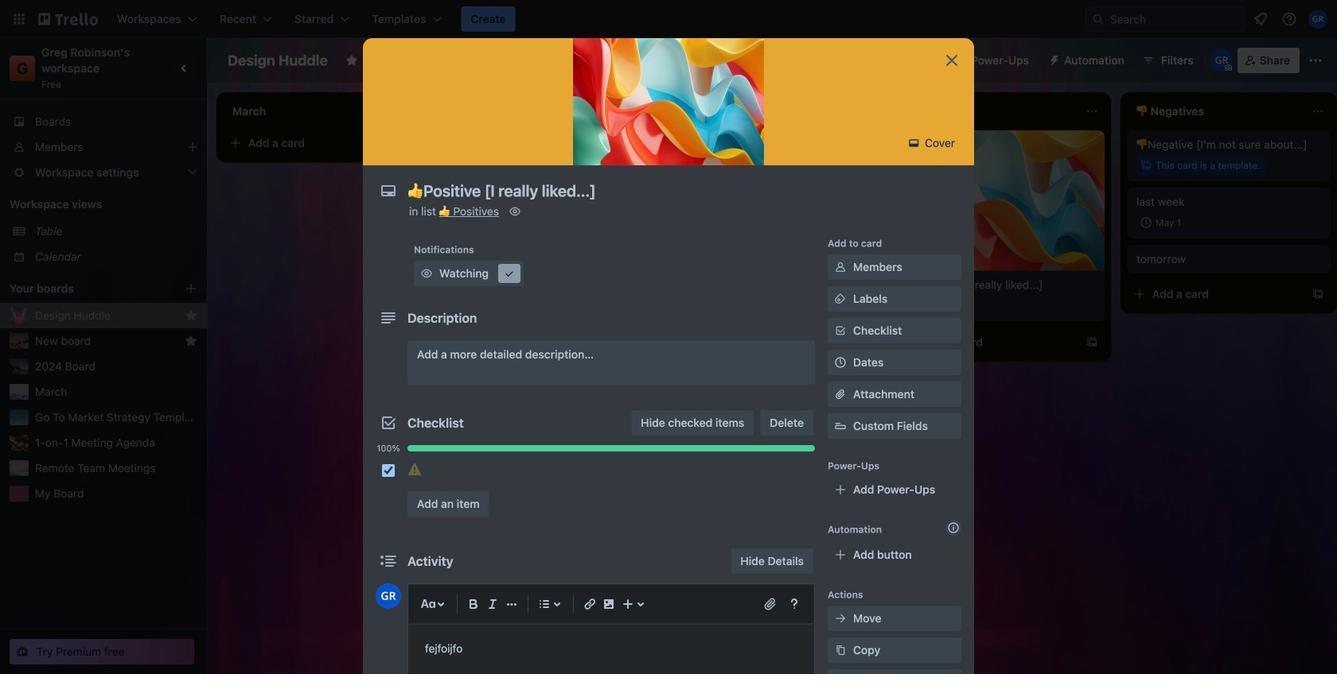 Task type: locate. For each thing, give the bounding box(es) containing it.
0 horizontal spatial create from template… image
[[1086, 336, 1098, 349]]

1 vertical spatial starred icon image
[[185, 335, 197, 348]]

sm image
[[1042, 48, 1064, 70], [906, 135, 922, 151], [507, 204, 523, 220], [833, 291, 848, 307]]

greg robinson (gregrobinson96) image right open information menu image
[[1308, 10, 1328, 29]]

create from template… image
[[860, 279, 872, 291]]

show menu image
[[1308, 53, 1324, 68]]

star or unstar board image
[[345, 54, 358, 67]]

1 vertical spatial greg robinson (gregrobinson96) image
[[376, 584, 401, 610]]

0 vertical spatial starred icon image
[[185, 310, 197, 322]]

open information menu image
[[1281, 11, 1297, 27]]

0 vertical spatial create from template… image
[[1312, 288, 1324, 301]]

search image
[[1092, 13, 1105, 25]]

starred icon image
[[185, 310, 197, 322], [185, 335, 197, 348]]

text formatting group
[[464, 595, 521, 614]]

Main content area, start typing to enter text. text field
[[425, 640, 798, 659]]

more formatting image
[[502, 595, 521, 614]]

greg robinson (gregrobinson96) image left text styles icon
[[376, 584, 401, 610]]

color: green, title: none image
[[458, 245, 490, 252]]

primary element
[[0, 0, 1337, 38]]

2 starred icon image from the top
[[185, 335, 197, 348]]

Search field
[[1105, 8, 1244, 30]]

None checkbox
[[481, 274, 535, 293], [382, 465, 395, 478], [481, 274, 535, 293], [382, 465, 395, 478]]

your boards with 8 items element
[[10, 279, 161, 298]]

1 horizontal spatial create from template… image
[[1312, 288, 1324, 301]]

text styles image
[[419, 595, 438, 614]]

0 horizontal spatial greg robinson (gregrobinson96) image
[[376, 584, 401, 610]]

0 vertical spatial greg robinson (gregrobinson96) image
[[1308, 10, 1328, 29]]

1 horizontal spatial greg robinson (gregrobinson96) image
[[1308, 10, 1328, 29]]

None text field
[[400, 177, 925, 205]]

warning image
[[408, 463, 422, 478]]

greg robinson (gregrobinson96) image
[[1308, 10, 1328, 29], [376, 584, 401, 610]]

bold ⌘b image
[[464, 595, 483, 614]]

None checkbox
[[1137, 213, 1186, 232]]

create from template… image
[[1312, 288, 1324, 301], [1086, 336, 1098, 349]]

link ⌘k image
[[580, 595, 599, 614]]

1 vertical spatial create from template… image
[[1086, 336, 1098, 349]]

sm image
[[833, 259, 848, 275], [419, 266, 435, 282], [501, 266, 517, 282], [833, 611, 848, 627], [833, 643, 848, 659]]



Task type: describe. For each thing, give the bounding box(es) containing it.
italic ⌘i image
[[483, 595, 502, 614]]

close dialog image
[[942, 51, 961, 70]]

customize views image
[[580, 53, 596, 68]]

open help dialog image
[[785, 595, 804, 614]]

attach and insert link image
[[762, 597, 778, 613]]

1 starred icon image from the top
[[185, 310, 197, 322]]

editor toolbar
[[415, 592, 807, 618]]

add board image
[[185, 283, 197, 295]]

Board name text field
[[220, 48, 336, 73]]

image image
[[599, 595, 618, 614]]

lists image
[[535, 595, 554, 614]]

0 notifications image
[[1251, 10, 1270, 29]]

greg robinson (gregrobinson96) image
[[1210, 49, 1233, 72]]



Task type: vqa. For each thing, say whether or not it's contained in the screenshot.
bottommost The Starred Icon
yes



